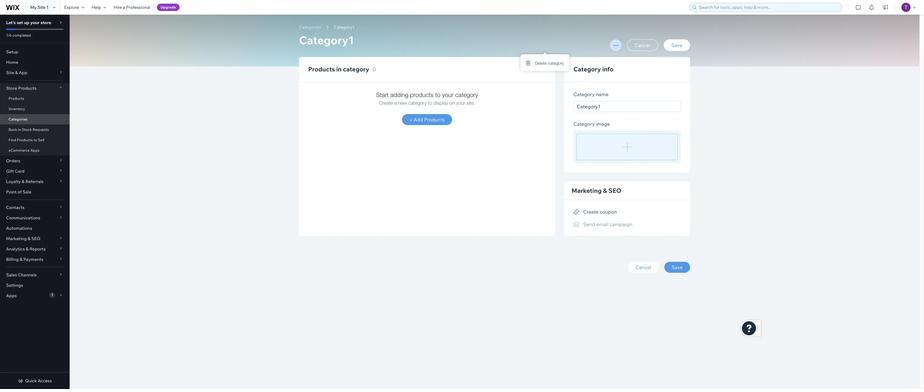 Task type: describe. For each thing, give the bounding box(es) containing it.
delete
[[535, 60, 547, 66]]

0
[[372, 65, 376, 73]]

point of sale link
[[0, 187, 70, 197]]

add products button
[[402, 114, 452, 125]]

automations link
[[0, 223, 70, 234]]

categories inside category1 'form'
[[299, 24, 321, 30]]

create coupon button
[[574, 208, 617, 216]]

promote coupon image
[[574, 210, 580, 215]]

category info
[[574, 65, 614, 73]]

upgrade button
[[157, 4, 180, 11]]

category inside button
[[548, 60, 564, 66]]

promote newsletter image
[[574, 222, 580, 227]]

create inside start adding products to your category create a new category to display on your site.
[[379, 100, 393, 106]]

0 vertical spatial cancel button
[[627, 39, 658, 51]]

Search for tools, apps, help & more... field
[[697, 3, 840, 12]]

products in category 0
[[308, 65, 376, 73]]

sale
[[23, 189, 31, 195]]

access
[[38, 379, 52, 384]]

1/6 completed
[[6, 33, 31, 38]]

1 vertical spatial your
[[442, 91, 454, 98]]

find
[[9, 138, 16, 142]]

category down products
[[408, 100, 427, 106]]

categories inside sidebar element
[[9, 117, 28, 122]]

my
[[30, 5, 37, 10]]

find products to sell
[[9, 138, 44, 142]]

category left 0
[[343, 65, 369, 73]]

ecommerce apps
[[9, 148, 40, 153]]

info
[[602, 65, 614, 73]]

marketing & seo
[[572, 187, 621, 195]]

set
[[17, 20, 23, 25]]

category for category info
[[574, 65, 601, 73]]

&
[[603, 187, 607, 195]]

let's set up your store
[[6, 20, 51, 25]]

Category name text field
[[574, 101, 681, 112]]

back
[[9, 127, 17, 132]]

email
[[596, 221, 609, 228]]

image
[[596, 121, 610, 127]]

0 vertical spatial to
[[435, 91, 440, 98]]

marketing
[[572, 187, 602, 195]]

hire a professional
[[114, 5, 150, 10]]

setup link
[[0, 47, 70, 57]]

inventory
[[9, 107, 25, 111]]

add products
[[413, 117, 445, 123]]

1 vertical spatial save button
[[664, 262, 690, 273]]

automations
[[6, 226, 32, 231]]

home link
[[0, 57, 70, 68]]

send email campaign
[[583, 221, 632, 228]]

products for store products
[[18, 86, 36, 91]]

site.
[[467, 100, 475, 106]]

point of sale
[[6, 189, 31, 195]]

back in stock requests link
[[0, 125, 70, 135]]

professional
[[126, 5, 150, 10]]

find products to sell link
[[0, 135, 70, 145]]

point
[[6, 189, 17, 195]]

help button
[[88, 0, 110, 15]]

save for topmost save button
[[671, 42, 682, 48]]

products link
[[0, 93, 70, 104]]

send
[[583, 221, 595, 228]]

create inside button
[[583, 209, 599, 215]]

your inside sidebar element
[[30, 20, 39, 25]]



Task type: vqa. For each thing, say whether or not it's contained in the screenshot.
rightmost Categories 'link'
yes



Task type: locate. For each thing, give the bounding box(es) containing it.
delete category
[[535, 60, 564, 66]]

0 vertical spatial in
[[336, 65, 342, 73]]

1 vertical spatial categories link
[[0, 114, 70, 125]]

1 vertical spatial in
[[18, 127, 21, 132]]

of
[[18, 189, 22, 195]]

create
[[379, 100, 393, 106], [583, 209, 599, 215]]

1/6
[[6, 33, 12, 38]]

a left new at the left of the page
[[394, 100, 397, 106]]

2 vertical spatial category
[[574, 121, 595, 127]]

0 horizontal spatial categories
[[9, 117, 28, 122]]

store products button
[[0, 83, 70, 93]]

1 category from the top
[[574, 65, 601, 73]]

display
[[434, 100, 448, 106]]

to left the display
[[428, 100, 432, 106]]

products for add products
[[424, 117, 445, 123]]

category image
[[574, 121, 610, 127]]

0 vertical spatial cancel
[[635, 42, 650, 48]]

save
[[671, 42, 682, 48], [672, 265, 683, 271]]

quick
[[25, 379, 37, 384]]

requests
[[33, 127, 49, 132]]

sell
[[38, 138, 44, 142]]

0 vertical spatial create
[[379, 100, 393, 106]]

coupon
[[600, 209, 617, 215]]

1 vertical spatial category
[[574, 91, 595, 97]]

3 category from the top
[[574, 121, 595, 127]]

save for save button to the bottom
[[672, 265, 683, 271]]

category for category name
[[574, 91, 595, 97]]

to inside sidebar element
[[33, 138, 37, 142]]

quick access
[[25, 379, 52, 384]]

a
[[123, 5, 125, 10], [394, 100, 397, 106]]

0 vertical spatial a
[[123, 5, 125, 10]]

campaign
[[610, 221, 632, 228]]

2 horizontal spatial to
[[435, 91, 440, 98]]

0 horizontal spatial in
[[18, 127, 21, 132]]

0 vertical spatial categories
[[299, 24, 321, 30]]

ecommerce apps link
[[0, 145, 70, 156]]

1 vertical spatial save
[[672, 265, 683, 271]]

products
[[410, 91, 434, 98]]

delete icon image
[[526, 60, 530, 66]]

category up site.
[[455, 91, 478, 98]]

0 vertical spatial categories link
[[296, 24, 324, 30]]

0 vertical spatial save button
[[664, 39, 690, 51]]

0 vertical spatial category
[[574, 65, 601, 73]]

categories link
[[296, 24, 324, 30], [0, 114, 70, 125]]

products
[[308, 65, 335, 73], [18, 86, 36, 91], [9, 96, 24, 101], [424, 117, 445, 123], [17, 138, 33, 142]]

on
[[449, 100, 455, 106]]

in for products
[[336, 65, 342, 73]]

0 vertical spatial category1
[[334, 24, 355, 30]]

to left sell
[[33, 138, 37, 142]]

1 horizontal spatial in
[[336, 65, 342, 73]]

completed
[[12, 33, 31, 38]]

seo
[[609, 187, 621, 195]]

products inside button
[[424, 117, 445, 123]]

0 horizontal spatial categories link
[[0, 114, 70, 125]]

2 vertical spatial to
[[33, 138, 37, 142]]

your up on
[[442, 91, 454, 98]]

up
[[24, 20, 29, 25]]

sidebar element
[[0, 15, 70, 390]]

stock
[[22, 127, 32, 132]]

to up the display
[[435, 91, 440, 98]]

1 horizontal spatial a
[[394, 100, 397, 106]]

apps
[[30, 148, 40, 153]]

adding
[[390, 91, 408, 98]]

create coupon
[[583, 209, 617, 215]]

category1
[[334, 24, 355, 30], [299, 33, 354, 47]]

1 vertical spatial categories
[[9, 117, 28, 122]]

create up send
[[583, 209, 599, 215]]

start
[[376, 91, 389, 98]]

hire a professional link
[[110, 0, 154, 15]]

your right on
[[456, 100, 465, 106]]

products for find products to sell
[[17, 138, 33, 142]]

1 horizontal spatial your
[[442, 91, 454, 98]]

help
[[92, 5, 101, 10]]

1 vertical spatial category1
[[299, 33, 354, 47]]

store
[[6, 86, 17, 91]]

0 vertical spatial your
[[30, 20, 39, 25]]

cancel
[[635, 42, 650, 48], [636, 265, 651, 271]]

0 horizontal spatial to
[[33, 138, 37, 142]]

save button
[[664, 39, 690, 51], [664, 262, 690, 273]]

1 horizontal spatial categories
[[299, 24, 321, 30]]

add
[[414, 117, 423, 123]]

2 vertical spatial your
[[456, 100, 465, 106]]

category for category image
[[574, 121, 595, 127]]

my site 1
[[30, 5, 49, 10]]

1 horizontal spatial to
[[428, 100, 432, 106]]

category left image
[[574, 121, 595, 127]]

in inside category1 'form'
[[336, 65, 342, 73]]

0 vertical spatial save
[[671, 42, 682, 48]]

2 horizontal spatial your
[[456, 100, 465, 106]]

a inside start adding products to your category create a new category to display on your site.
[[394, 100, 397, 106]]

new
[[398, 100, 407, 106]]

category left the info
[[574, 65, 601, 73]]

products inside "popup button"
[[18, 86, 36, 91]]

in inside sidebar element
[[18, 127, 21, 132]]

categories link inside category1 'form'
[[296, 24, 324, 30]]

in
[[336, 65, 342, 73], [18, 127, 21, 132]]

1 vertical spatial create
[[583, 209, 599, 215]]

explore
[[64, 5, 79, 10]]

2 category from the top
[[574, 91, 595, 97]]

a right hire
[[123, 5, 125, 10]]

1 horizontal spatial create
[[583, 209, 599, 215]]

back in stock requests
[[9, 127, 49, 132]]

plus xs image
[[409, 119, 413, 122]]

category
[[574, 65, 601, 73], [574, 91, 595, 97], [574, 121, 595, 127]]

ecommerce
[[9, 148, 30, 153]]

categories
[[299, 24, 321, 30], [9, 117, 28, 122]]

settings
[[6, 283, 23, 288]]

1 vertical spatial a
[[394, 100, 397, 106]]

category right delete
[[548, 60, 564, 66]]

setup
[[6, 49, 18, 55]]

1 vertical spatial cancel button
[[628, 262, 659, 273]]

category name
[[574, 91, 609, 97]]

1 vertical spatial cancel
[[636, 265, 651, 271]]

upgrade
[[161, 5, 176, 9]]

cancel button
[[627, 39, 658, 51], [628, 262, 659, 273]]

name
[[596, 91, 609, 97]]

settings link
[[0, 280, 70, 291]]

0 horizontal spatial create
[[379, 100, 393, 106]]

to
[[435, 91, 440, 98], [428, 100, 432, 106], [33, 138, 37, 142]]

category left name
[[574, 91, 595, 97]]

quick access button
[[18, 379, 52, 384]]

store products
[[6, 86, 36, 91]]

category1 form
[[70, 15, 924, 390]]

category
[[548, 60, 564, 66], [343, 65, 369, 73], [455, 91, 478, 98], [408, 100, 427, 106]]

1 vertical spatial to
[[428, 100, 432, 106]]

your right up
[[30, 20, 39, 25]]

delete category button
[[526, 60, 564, 66]]

let's
[[6, 20, 16, 25]]

1
[[46, 5, 49, 10]]

home
[[6, 60, 18, 65]]

0 horizontal spatial your
[[30, 20, 39, 25]]

inventory link
[[0, 104, 70, 114]]

create down start
[[379, 100, 393, 106]]

hire
[[114, 5, 122, 10]]

store
[[40, 20, 51, 25]]

site
[[37, 5, 45, 10]]

1 horizontal spatial categories link
[[296, 24, 324, 30]]

0 horizontal spatial a
[[123, 5, 125, 10]]

in for back
[[18, 127, 21, 132]]

send email campaign button
[[574, 220, 632, 229]]

start adding products to your category create a new category to display on your site.
[[376, 91, 478, 106]]



